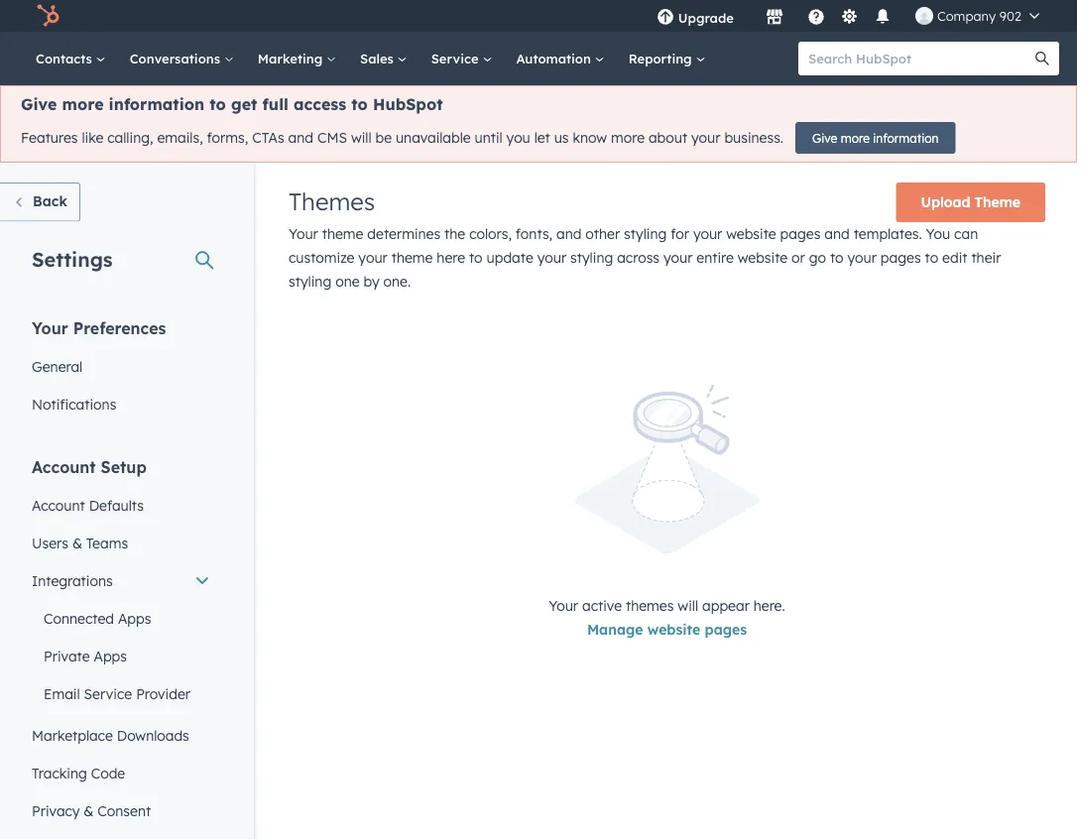 Task type: locate. For each thing, give the bounding box(es) containing it.
to left get on the left of the page
[[210, 94, 226, 114]]

0 horizontal spatial will
[[351, 129, 372, 146]]

0 horizontal spatial &
[[72, 534, 82, 551]]

& for users
[[72, 534, 82, 551]]

website down themes
[[647, 620, 700, 638]]

private
[[44, 647, 90, 665]]

setup
[[101, 457, 147, 477]]

2 vertical spatial styling
[[289, 273, 331, 290]]

2 vertical spatial website
[[647, 620, 700, 638]]

1 vertical spatial &
[[84, 802, 94, 819]]

1 vertical spatial styling
[[570, 249, 613, 266]]

0 vertical spatial your
[[289, 225, 318, 242]]

your left active
[[549, 597, 578, 614]]

pages down templates.
[[881, 249, 921, 266]]

2 vertical spatial your
[[549, 597, 578, 614]]

menu
[[643, 0, 1053, 32]]

account up account defaults
[[32, 457, 96, 477]]

theme
[[974, 193, 1021, 211]]

1 vertical spatial your
[[32, 318, 68, 338]]

edit
[[942, 249, 967, 266]]

0 vertical spatial &
[[72, 534, 82, 551]]

forms,
[[207, 129, 248, 146]]

0 horizontal spatial pages
[[705, 620, 747, 638]]

to left edit
[[925, 249, 938, 266]]

integrations
[[32, 572, 113, 589]]

automation link
[[504, 32, 617, 85]]

1 horizontal spatial &
[[84, 802, 94, 819]]

1 vertical spatial theme
[[391, 249, 433, 266]]

give for give more information
[[812, 130, 837, 145]]

pages up or
[[780, 225, 821, 242]]

and left cms
[[288, 129, 313, 146]]

preferences
[[73, 318, 166, 338]]

1 vertical spatial give
[[812, 130, 837, 145]]

until
[[475, 129, 503, 146]]

upload theme
[[921, 193, 1021, 211]]

users & teams link
[[20, 524, 222, 562]]

your down for
[[663, 249, 693, 266]]

us
[[554, 129, 569, 146]]

will up manage website pages link
[[678, 597, 698, 614]]

0 vertical spatial information
[[109, 94, 205, 114]]

your preferences
[[32, 318, 166, 338]]

1 vertical spatial apps
[[94, 647, 127, 665]]

1 horizontal spatial will
[[678, 597, 698, 614]]

1 vertical spatial will
[[678, 597, 698, 614]]

website left or
[[738, 249, 788, 266]]

account setup element
[[20, 456, 222, 839]]

2 account from the top
[[32, 496, 85, 514]]

theme up 'customize'
[[322, 225, 363, 242]]

alert containing your active themes will appear here.
[[289, 385, 1045, 641]]

0 vertical spatial apps
[[118, 609, 151, 627]]

1 horizontal spatial service
[[431, 50, 482, 66]]

email service provider
[[44, 685, 190, 702]]

hubspot image
[[36, 4, 60, 28]]

give for give more information to get full access to hubspot
[[21, 94, 57, 114]]

give up features
[[21, 94, 57, 114]]

styling down 'customize'
[[289, 273, 331, 290]]

will left be
[[351, 129, 372, 146]]

0 horizontal spatial service
[[84, 685, 132, 702]]

apps down integrations "button"
[[118, 609, 151, 627]]

1 vertical spatial information
[[873, 130, 939, 145]]

privacy & consent link
[[20, 792, 222, 830]]

notifications image
[[874, 9, 892, 27]]

account up users
[[32, 496, 85, 514]]

across
[[617, 249, 660, 266]]

mateo roberts image
[[915, 7, 933, 25]]

sales link
[[348, 32, 419, 85]]

back link
[[0, 182, 80, 222]]

1 horizontal spatial more
[[611, 129, 645, 146]]

2 vertical spatial pages
[[705, 620, 747, 638]]

0 horizontal spatial more
[[62, 94, 104, 114]]

pages down the appear
[[705, 620, 747, 638]]

information for give more information to get full access to hubspot
[[109, 94, 205, 114]]

give right business.
[[812, 130, 837, 145]]

1 vertical spatial account
[[32, 496, 85, 514]]

service up hubspot
[[431, 50, 482, 66]]

to
[[210, 94, 226, 114], [351, 94, 368, 114], [469, 249, 483, 266], [830, 249, 844, 266], [925, 249, 938, 266]]

your up general on the left top of page
[[32, 318, 68, 338]]

ctas
[[252, 129, 284, 146]]

your down templates.
[[848, 249, 877, 266]]

templates.
[[854, 225, 922, 242]]

account for account defaults
[[32, 496, 85, 514]]

back
[[33, 192, 67, 210]]

one.
[[383, 273, 411, 290]]

account for account setup
[[32, 457, 96, 477]]

and for fonts,
[[556, 225, 582, 242]]

tracking code
[[32, 764, 125, 782]]

privacy
[[32, 802, 80, 819]]

themes
[[626, 597, 674, 614]]

styling down other
[[570, 249, 613, 266]]

your preferences element
[[20, 317, 222, 423]]

1 vertical spatial service
[[84, 685, 132, 702]]

get
[[231, 94, 257, 114]]

tracking
[[32, 764, 87, 782]]

to right access
[[351, 94, 368, 114]]

apps
[[118, 609, 151, 627], [94, 647, 127, 665]]

website up entire
[[726, 225, 776, 242]]

search image
[[1035, 52, 1049, 65]]

alert
[[289, 385, 1045, 641]]

and for ctas
[[288, 129, 313, 146]]

2 horizontal spatial styling
[[624, 225, 667, 242]]

appear
[[702, 597, 750, 614]]

hubspot link
[[24, 4, 74, 28]]

entire
[[697, 249, 734, 266]]

your inside your theme determines the colors, fonts, and other styling for your website pages and templates. you can customize your theme here to update your styling across your entire website or go to your pages to edit their styling one by one.
[[289, 225, 318, 242]]

will inside the your active themes will appear here. manage website pages
[[678, 597, 698, 614]]

website
[[726, 225, 776, 242], [738, 249, 788, 266], [647, 620, 700, 638]]

settings image
[[840, 8, 858, 26]]

& right privacy
[[84, 802, 94, 819]]

0 vertical spatial will
[[351, 129, 372, 146]]

themes banner
[[289, 177, 1045, 222]]

and left other
[[556, 225, 582, 242]]

determines
[[367, 225, 441, 242]]

teams
[[86, 534, 128, 551]]

features
[[21, 129, 78, 146]]

& right users
[[72, 534, 82, 551]]

apps up email service provider
[[94, 647, 127, 665]]

information up the upload
[[873, 130, 939, 145]]

1 vertical spatial pages
[[881, 249, 921, 266]]

go
[[809, 249, 826, 266]]

0 horizontal spatial and
[[288, 129, 313, 146]]

by
[[363, 273, 379, 290]]

company
[[937, 7, 996, 24]]

upgrade image
[[656, 9, 674, 27]]

here.
[[754, 597, 785, 614]]

privacy & consent
[[32, 802, 151, 819]]

information up emails,
[[109, 94, 205, 114]]

service
[[431, 50, 482, 66], [84, 685, 132, 702]]

account setup
[[32, 457, 147, 477]]

company 902
[[937, 7, 1022, 24]]

0 vertical spatial pages
[[780, 225, 821, 242]]

&
[[72, 534, 82, 551], [84, 802, 94, 819]]

2 horizontal spatial pages
[[881, 249, 921, 266]]

1 horizontal spatial and
[[556, 225, 582, 242]]

1 horizontal spatial information
[[873, 130, 939, 145]]

and
[[288, 129, 313, 146], [556, 225, 582, 242], [824, 225, 850, 242]]

1 account from the top
[[32, 457, 96, 477]]

account inside account defaults link
[[32, 496, 85, 514]]

pages
[[780, 225, 821, 242], [881, 249, 921, 266], [705, 620, 747, 638]]

2 horizontal spatial your
[[549, 597, 578, 614]]

0 horizontal spatial information
[[109, 94, 205, 114]]

0 horizontal spatial theme
[[322, 225, 363, 242]]

0 vertical spatial account
[[32, 457, 96, 477]]

0 vertical spatial service
[[431, 50, 482, 66]]

0 vertical spatial theme
[[322, 225, 363, 242]]

2 horizontal spatial more
[[841, 130, 870, 145]]

hubspot
[[373, 94, 443, 114]]

1 horizontal spatial your
[[289, 225, 318, 242]]

0 vertical spatial give
[[21, 94, 57, 114]]

0 horizontal spatial give
[[21, 94, 57, 114]]

and up go
[[824, 225, 850, 242]]

for
[[671, 225, 689, 242]]

manage
[[587, 620, 643, 638]]

your up 'customize'
[[289, 225, 318, 242]]

your active themes will appear here. manage website pages
[[549, 597, 785, 638]]

give more information link
[[795, 122, 956, 154]]

consent
[[97, 802, 151, 819]]

service down private apps link
[[84, 685, 132, 702]]

account
[[32, 457, 96, 477], [32, 496, 85, 514]]

styling up across
[[624, 225, 667, 242]]

upgrade
[[678, 9, 734, 26]]

you
[[926, 225, 950, 242]]

code
[[91, 764, 125, 782]]

your
[[289, 225, 318, 242], [32, 318, 68, 338], [549, 597, 578, 614]]

help image
[[807, 9, 825, 27]]

1 horizontal spatial give
[[812, 130, 837, 145]]

0 horizontal spatial your
[[32, 318, 68, 338]]

customize
[[289, 249, 355, 266]]

marketplace
[[32, 726, 113, 744]]

know
[[573, 129, 607, 146]]

1 horizontal spatial pages
[[780, 225, 821, 242]]

theme down 'determines'
[[391, 249, 433, 266]]

your inside the your active themes will appear here. manage website pages
[[549, 597, 578, 614]]



Task type: vqa. For each thing, say whether or not it's contained in the screenshot.
'Features'
yes



Task type: describe. For each thing, give the bounding box(es) containing it.
settings link
[[837, 5, 862, 26]]

conversations
[[130, 50, 224, 66]]

notifications link
[[20, 385, 222, 423]]

your for your theme determines the colors, fonts, and other styling for your website pages and templates. you can customize your theme here to update your styling across your entire website or go to your pages to edit their styling one by one.
[[289, 225, 318, 242]]

marketing
[[258, 50, 326, 66]]

fonts,
[[516, 225, 553, 242]]

users & teams
[[32, 534, 128, 551]]

service link
[[419, 32, 504, 85]]

general link
[[20, 348, 222, 385]]

calling,
[[107, 129, 153, 146]]

give more information
[[812, 130, 939, 145]]

notifications
[[32, 395, 116, 413]]

about
[[649, 129, 687, 146]]

notifications button
[[866, 0, 899, 32]]

& for privacy
[[84, 802, 94, 819]]

conversations link
[[118, 32, 246, 85]]

marketplace downloads link
[[20, 717, 222, 754]]

like
[[82, 129, 103, 146]]

Search HubSpot search field
[[798, 42, 1041, 75]]

manage website pages link
[[587, 620, 747, 638]]

be
[[375, 129, 392, 146]]

more for give more information to get full access to hubspot
[[62, 94, 104, 114]]

pages inside the your active themes will appear here. manage website pages
[[705, 620, 747, 638]]

full
[[262, 94, 288, 114]]

help button
[[799, 0, 833, 32]]

one
[[335, 273, 360, 290]]

can
[[954, 225, 978, 242]]

other
[[586, 225, 620, 242]]

marketplaces image
[[766, 9, 783, 27]]

0 vertical spatial website
[[726, 225, 776, 242]]

the
[[444, 225, 465, 242]]

you
[[506, 129, 530, 146]]

1 horizontal spatial styling
[[570, 249, 613, 266]]

0 horizontal spatial styling
[[289, 273, 331, 290]]

search button
[[1026, 42, 1059, 75]]

marketplaces button
[[754, 0, 795, 32]]

your for your preferences
[[32, 318, 68, 338]]

private apps link
[[20, 637, 222, 675]]

your right about
[[691, 129, 721, 146]]

email
[[44, 685, 80, 702]]

active
[[582, 597, 622, 614]]

themes
[[289, 186, 375, 216]]

upload theme button
[[896, 182, 1045, 222]]

marketing link
[[246, 32, 348, 85]]

reporting link
[[617, 32, 718, 85]]

update
[[487, 249, 533, 266]]

contacts link
[[24, 32, 118, 85]]

service inside email service provider link
[[84, 685, 132, 702]]

reporting
[[629, 50, 696, 66]]

sales
[[360, 50, 397, 66]]

cms
[[317, 129, 347, 146]]

connected apps
[[44, 609, 151, 627]]

settings
[[32, 246, 113, 271]]

let
[[534, 129, 550, 146]]

email service provider link
[[20, 675, 222, 713]]

your down fonts,
[[537, 249, 566, 266]]

menu containing company 902
[[643, 0, 1053, 32]]

to right here
[[469, 249, 483, 266]]

emails,
[[157, 129, 203, 146]]

to right go
[[830, 249, 844, 266]]

downloads
[[117, 726, 189, 744]]

0 vertical spatial styling
[[624, 225, 667, 242]]

or
[[792, 249, 805, 266]]

902
[[1000, 7, 1022, 24]]

2 horizontal spatial and
[[824, 225, 850, 242]]

here
[[437, 249, 465, 266]]

your theme determines the colors, fonts, and other styling for your website pages and templates. you can customize your theme here to update your styling across your entire website or go to your pages to edit their styling one by one.
[[289, 225, 1001, 290]]

your up entire
[[693, 225, 722, 242]]

company 902 button
[[903, 0, 1051, 32]]

connected apps link
[[20, 600, 222, 637]]

website inside the your active themes will appear here. manage website pages
[[647, 620, 700, 638]]

apps for connected apps
[[118, 609, 151, 627]]

automation
[[516, 50, 595, 66]]

colors,
[[469, 225, 512, 242]]

connected
[[44, 609, 114, 627]]

account defaults link
[[20, 486, 222, 524]]

tracking code link
[[20, 754, 222, 792]]

upload
[[921, 193, 970, 211]]

apps for private apps
[[94, 647, 127, 665]]

more for give more information
[[841, 130, 870, 145]]

1 vertical spatial website
[[738, 249, 788, 266]]

your up by
[[358, 249, 388, 266]]

defaults
[[89, 496, 144, 514]]

give more information to get full access to hubspot
[[21, 94, 443, 114]]

service inside service link
[[431, 50, 482, 66]]

1 horizontal spatial theme
[[391, 249, 433, 266]]

marketplace downloads
[[32, 726, 189, 744]]

account defaults
[[32, 496, 144, 514]]

business.
[[724, 129, 784, 146]]

contacts
[[36, 50, 96, 66]]

integrations button
[[20, 562, 222, 600]]

information for give more information
[[873, 130, 939, 145]]

users
[[32, 534, 68, 551]]

provider
[[136, 685, 190, 702]]



